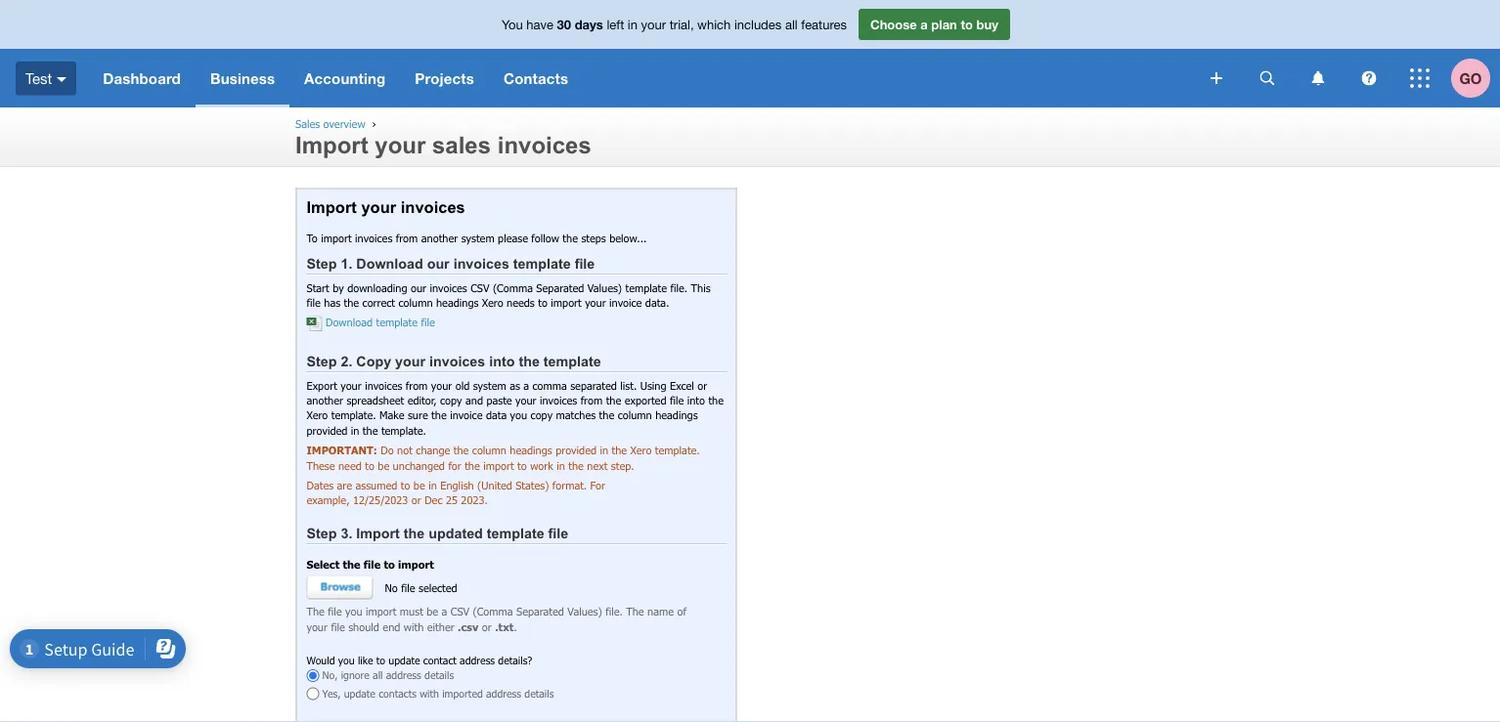 Task type: vqa. For each thing, say whether or not it's contained in the screenshot.
Oaktown, in the Rex Media Group Nairn Towers, 901, 120-130 Flinders Street, Oaktown, Ny, 89012 Info@Rexmedia.Co • 201 5556789
no



Task type: locate. For each thing, give the bounding box(es) containing it.
import up to
[[307, 198, 357, 216]]

0 vertical spatial a
[[920, 17, 928, 32]]

1 horizontal spatial into
[[687, 394, 705, 407]]

template down follow
[[513, 256, 571, 272]]

0 horizontal spatial a
[[442, 605, 447, 619]]

the
[[563, 232, 578, 245], [344, 296, 359, 309], [519, 354, 540, 369], [606, 394, 621, 407], [708, 394, 724, 407], [431, 409, 447, 422], [599, 409, 614, 422], [363, 424, 378, 437], [453, 444, 469, 457], [612, 444, 627, 457], [465, 459, 480, 472], [568, 459, 584, 472], [404, 526, 425, 542], [343, 558, 360, 571]]

1 the from the left
[[307, 605, 325, 619]]

our down to import invoices from another system please follow the steps below...
[[427, 256, 450, 272]]

1 horizontal spatial copy
[[531, 409, 553, 422]]

file.
[[670, 281, 688, 294], [605, 605, 623, 619]]

into
[[489, 354, 515, 369], [687, 394, 705, 407]]

column up (united
[[472, 444, 506, 457]]

be
[[378, 459, 389, 472], [413, 479, 425, 492], [427, 605, 438, 619]]

to left buy
[[961, 17, 973, 32]]

below...
[[609, 232, 647, 245]]

1 vertical spatial another
[[307, 394, 343, 407]]

2 horizontal spatial headings
[[655, 409, 698, 422]]

the down spreadsheet
[[363, 424, 378, 437]]

in up important: on the bottom left of the page
[[351, 424, 359, 437]]

invoice inside step 2. copy your invoices into the template export your invoices from your old system as a comma separated list.                      using excel or another spreadsheet editor, copy and paste your invoices from the exported file into the xero template.                      make sure the invoice data you copy matches the column headings provided in the template.
[[450, 409, 483, 422]]

import
[[295, 133, 368, 158], [307, 198, 357, 216], [356, 526, 400, 542]]

1 vertical spatial step
[[307, 354, 337, 369]]

a up either
[[442, 605, 447, 619]]

your down the ›
[[375, 133, 426, 158]]

0 vertical spatial with
[[404, 620, 424, 634]]

column inside "step 1. download our invoices template file start by downloading our invoices csv (comma separated values) template file. this file has the correct column headings xero needs to import your invoice data."
[[398, 296, 433, 309]]

0 vertical spatial headings
[[436, 296, 479, 309]]

download inside "step 1. download our invoices template file start by downloading our invoices csv (comma separated values) template file. this file has the correct column headings xero needs to import your invoice data."
[[356, 256, 423, 272]]

all down like
[[373, 669, 383, 682]]

contacts
[[379, 688, 416, 700]]

would
[[307, 654, 335, 666]]

another down import your invoices
[[421, 232, 458, 245]]

another down export at the bottom of the page
[[307, 394, 343, 407]]

(comma inside "step 1. download our invoices template file start by downloading our invoices csv (comma separated values) template file. this file has the correct column headings xero needs to import your invoice data."
[[493, 281, 533, 294]]

1 vertical spatial a
[[523, 379, 529, 392]]

2 horizontal spatial or
[[698, 379, 707, 392]]

1 vertical spatial xero
[[307, 409, 328, 422]]

invoices inside sales overview › import your sales invoices
[[497, 133, 591, 158]]

another
[[421, 232, 458, 245], [307, 394, 343, 407]]

a inside the file you import must be a csv (comma separated values) file. the name of your file should end with either
[[442, 605, 447, 619]]

0 vertical spatial separated
[[536, 281, 584, 294]]

import up no file selected
[[398, 558, 434, 571]]

1 vertical spatial headings
[[655, 409, 698, 422]]

navigation containing dashboard
[[88, 49, 1197, 108]]

1 vertical spatial our
[[411, 281, 426, 294]]

template.
[[331, 409, 376, 422], [381, 424, 426, 437], [655, 444, 700, 457]]

you up should on the left bottom of the page
[[345, 605, 362, 619]]

column inside step 2. copy your invoices into the template export your invoices from your old system as a comma separated list.                      using excel or another spreadsheet editor, copy and paste your invoices from the exported file into the xero template.                      make sure the invoice data you copy matches the column headings provided in the template.
[[618, 409, 652, 422]]

left
[[607, 17, 624, 32]]

1 vertical spatial csv
[[451, 605, 469, 619]]

end
[[383, 620, 400, 634]]

to inside banner
[[961, 17, 973, 32]]

0 vertical spatial details
[[424, 669, 454, 682]]

system left please
[[461, 232, 494, 245]]

0 vertical spatial step
[[307, 256, 337, 272]]

2 vertical spatial column
[[472, 444, 506, 457]]

(comma up "needs"
[[493, 281, 533, 294]]

import inside sales overview › import your sales invoices
[[295, 133, 368, 158]]

you
[[510, 409, 527, 422], [345, 605, 362, 619], [338, 654, 355, 666]]

update up no, ignore all address details at the bottom left
[[389, 654, 420, 666]]

please
[[498, 232, 528, 245]]

step
[[307, 256, 337, 272], [307, 354, 337, 369], [307, 526, 337, 542]]

headings inside do not change the column headings provided in the xero template. these need to be unchanged for the import to work in the next step.
[[510, 444, 552, 457]]

0 vertical spatial xero
[[482, 296, 503, 309]]

the left the name on the left of the page
[[626, 605, 644, 619]]

step.
[[611, 459, 634, 472]]

xero inside do not change the column headings provided in the xero template. these need to be unchanged for the import to work in the next step.
[[630, 444, 652, 457]]

no file selected
[[385, 581, 457, 595]]

1.
[[341, 256, 352, 272]]

2 vertical spatial be
[[427, 605, 438, 619]]

0 horizontal spatial file.
[[605, 605, 623, 619]]

step left "3."
[[307, 526, 337, 542]]

column down exported
[[618, 409, 652, 422]]

2 horizontal spatial template.
[[655, 444, 700, 457]]

system
[[461, 232, 494, 245], [473, 379, 506, 392]]

choose
[[870, 17, 917, 32]]

template down the states)
[[487, 526, 544, 542]]

for
[[448, 459, 461, 472]]

has
[[324, 296, 340, 309]]

you have 30 days left in your trial, which includes all features
[[502, 17, 847, 32]]

1 vertical spatial with
[[420, 688, 439, 700]]

0 vertical spatial csv
[[470, 281, 489, 294]]

go
[[1459, 69, 1482, 87]]

the down select
[[307, 605, 325, 619]]

import
[[321, 232, 352, 245], [551, 296, 582, 309], [483, 459, 514, 472], [398, 558, 434, 571], [366, 605, 396, 619]]

1 vertical spatial import
[[307, 198, 357, 216]]

your inside sales overview › import your sales invoices
[[375, 133, 426, 158]]

0 vertical spatial values)
[[587, 281, 622, 294]]

.csv or .txt .
[[458, 620, 517, 634]]

from down import your invoices
[[396, 232, 418, 245]]

0 horizontal spatial column
[[398, 296, 433, 309]]

from down separated
[[580, 394, 603, 407]]

0 vertical spatial address
[[460, 654, 495, 666]]

invoices
[[497, 133, 591, 158], [401, 198, 465, 216], [355, 232, 392, 245], [453, 256, 509, 272], [430, 281, 467, 294], [429, 354, 485, 369], [365, 379, 402, 392], [540, 394, 577, 407]]

2 step from the top
[[307, 354, 337, 369]]

import right "3."
[[356, 526, 400, 542]]

to down unchanged at the bottom left of the page
[[401, 479, 410, 492]]

values) inside the file you import must be a csv (comma separated values) file. the name of your file should end with either
[[567, 605, 602, 619]]

download
[[356, 256, 423, 272], [326, 316, 373, 329]]

imported
[[442, 688, 483, 700]]

yes, update contacts with imported address details
[[322, 688, 554, 700]]

0 horizontal spatial be
[[378, 459, 389, 472]]

1 horizontal spatial or
[[482, 620, 492, 634]]

column
[[398, 296, 433, 309], [618, 409, 652, 422], [472, 444, 506, 457]]

navigation inside banner
[[88, 49, 1197, 108]]

1 horizontal spatial details
[[524, 688, 554, 700]]

update down ignore
[[344, 688, 375, 700]]

separated inside the file you import must be a csv (comma separated values) file. the name of your file should end with either
[[516, 605, 564, 619]]

a inside banner
[[920, 17, 928, 32]]

svg image
[[1410, 68, 1430, 88], [1260, 71, 1275, 86], [1362, 71, 1376, 86], [1211, 72, 1222, 84]]

1 horizontal spatial xero
[[482, 296, 503, 309]]

1 horizontal spatial the
[[626, 605, 644, 619]]

0 vertical spatial template.
[[331, 409, 376, 422]]

copy
[[356, 354, 391, 369]]

contact
[[423, 654, 456, 666]]

0 horizontal spatial invoice
[[450, 409, 483, 422]]

0 vertical spatial into
[[489, 354, 515, 369]]

0 vertical spatial be
[[378, 459, 389, 472]]

csv up .csv
[[451, 605, 469, 619]]

(comma up .csv or .txt .
[[473, 605, 513, 619]]

0 vertical spatial download
[[356, 256, 423, 272]]

separated
[[536, 281, 584, 294], [516, 605, 564, 619]]

in right work
[[557, 459, 565, 472]]

comma
[[532, 379, 567, 392]]

step inside step 2. copy your invoices into the template export your invoices from your old system as a comma separated list.                      using excel or another spreadsheet editor, copy and paste your invoices from the exported file into the xero template.                      make sure the invoice data you copy matches the column headings provided in the template.
[[307, 354, 337, 369]]

0 vertical spatial all
[[785, 17, 798, 32]]

download up downloading
[[356, 256, 423, 272]]

.csv
[[458, 620, 479, 634]]

headings down excel
[[655, 409, 698, 422]]

import up (united
[[483, 459, 514, 472]]

column right correct
[[398, 296, 433, 309]]

download down has
[[326, 316, 373, 329]]

csv inside the file you import must be a csv (comma separated values) file. the name of your file should end with either
[[451, 605, 469, 619]]

1 horizontal spatial a
[[523, 379, 529, 392]]

navigation
[[88, 49, 1197, 108]]

to inside "step 1. download our invoices template file start by downloading our invoices csv (comma separated values) template file. this file has the correct column headings xero needs to import your invoice data."
[[538, 296, 547, 309]]

into down excel
[[687, 394, 705, 407]]

csv down to import invoices from another system please follow the steps below...
[[470, 281, 489, 294]]

your up downloading
[[361, 198, 396, 216]]

file
[[575, 256, 595, 272], [307, 296, 321, 309], [421, 316, 435, 329], [670, 394, 684, 407], [548, 526, 568, 542], [364, 558, 381, 571], [401, 581, 415, 595], [328, 605, 342, 619], [331, 620, 345, 634]]

1 vertical spatial invoice
[[450, 409, 483, 422]]

2 vertical spatial template.
[[655, 444, 700, 457]]

all
[[785, 17, 798, 32], [373, 669, 383, 682]]

1 horizontal spatial file.
[[670, 281, 688, 294]]

step for step 3. import the updated template file
[[307, 526, 337, 542]]

0 horizontal spatial update
[[344, 688, 375, 700]]

values)
[[587, 281, 622, 294], [567, 605, 602, 619]]

the left steps
[[563, 232, 578, 245]]

features
[[801, 17, 847, 32]]

svg image
[[1312, 71, 1325, 86], [57, 77, 67, 82]]

all inside banner
[[785, 17, 798, 32]]

template. down make
[[381, 424, 426, 437]]

your
[[641, 17, 666, 32], [375, 133, 426, 158], [361, 198, 396, 216], [585, 296, 606, 309], [395, 354, 425, 369], [341, 379, 362, 392], [431, 379, 452, 392], [515, 394, 536, 407], [307, 620, 328, 634]]

0 vertical spatial update
[[389, 654, 420, 666]]

address down the details?
[[486, 688, 521, 700]]

0 vertical spatial provided
[[307, 424, 347, 437]]

your left data.
[[585, 296, 606, 309]]

(united
[[477, 479, 512, 492]]

1 horizontal spatial another
[[421, 232, 458, 245]]

updated
[[429, 526, 483, 542]]

headings inside step 2. copy your invoices into the template export your invoices from your old system as a comma separated list.                      using excel or another spreadsheet editor, copy and paste your invoices from the exported file into the xero template.                      make sure the invoice data you copy matches the column headings provided in the template.
[[655, 409, 698, 422]]

to
[[961, 17, 973, 32], [538, 296, 547, 309], [365, 459, 374, 472], [517, 459, 527, 472], [401, 479, 410, 492], [384, 558, 395, 571], [376, 654, 385, 666]]

import inside "step 1. download our invoices template file start by downloading our invoices csv (comma separated values) template file. this file has the correct column headings xero needs to import your invoice data."
[[551, 296, 582, 309]]

0 vertical spatial import
[[295, 133, 368, 158]]

should
[[348, 620, 379, 634]]

1 vertical spatial from
[[406, 379, 428, 392]]

test button
[[0, 49, 88, 108]]

be down unchanged at the bottom left of the page
[[413, 479, 425, 492]]

with down must
[[404, 620, 424, 634]]

step up export at the bottom of the page
[[307, 354, 337, 369]]

the right "matches"
[[599, 409, 614, 422]]

details
[[424, 669, 454, 682], [524, 688, 554, 700]]

banner
[[0, 0, 1500, 108]]

0 vertical spatial column
[[398, 296, 433, 309]]

make
[[379, 409, 404, 422]]

template inside step 2. copy your invoices into the template export your invoices from your old system as a comma separated list.                      using excel or another spreadsheet editor, copy and paste your invoices from the exported file into the xero template.                      make sure the invoice data you copy matches the column headings provided in the template.
[[544, 354, 601, 369]]

from
[[396, 232, 418, 245], [406, 379, 428, 392], [580, 394, 603, 407]]

1 vertical spatial values)
[[567, 605, 602, 619]]

sales overview › import your sales invoices
[[295, 117, 591, 158]]

to right "needs"
[[538, 296, 547, 309]]

(comma
[[493, 281, 533, 294], [473, 605, 513, 619]]

you right data
[[510, 409, 527, 422]]

template. down spreadsheet
[[331, 409, 376, 422]]

provided inside step 2. copy your invoices into the template export your invoices from your old system as a comma separated list.                      using excel or another spreadsheet editor, copy and paste your invoices from the exported file into the xero template.                      make sure the invoice data you copy matches the column headings provided in the template.
[[307, 424, 347, 437]]

1 vertical spatial file.
[[605, 605, 623, 619]]

2 horizontal spatial be
[[427, 605, 438, 619]]

1 vertical spatial separated
[[516, 605, 564, 619]]

.txt
[[495, 620, 514, 634]]

None radio
[[307, 670, 319, 683], [307, 688, 319, 701], [307, 670, 319, 683], [307, 688, 319, 701]]

1 vertical spatial be
[[413, 479, 425, 492]]

12/25/2023
[[353, 494, 408, 507]]

0 vertical spatial or
[[698, 379, 707, 392]]

address up contacts
[[386, 669, 421, 682]]

update
[[389, 654, 420, 666], [344, 688, 375, 700]]

1 vertical spatial or
[[411, 494, 421, 507]]

1 vertical spatial (comma
[[473, 605, 513, 619]]

0 horizontal spatial all
[[373, 669, 383, 682]]

2 horizontal spatial xero
[[630, 444, 652, 457]]

details down the details?
[[524, 688, 554, 700]]

0 horizontal spatial the
[[307, 605, 325, 619]]

to right need
[[365, 459, 374, 472]]

provided up important: on the bottom left of the page
[[307, 424, 347, 437]]

a
[[920, 17, 928, 32], [523, 379, 529, 392], [442, 605, 447, 619]]

spreadsheet
[[347, 394, 404, 407]]

step inside "step 1. download our invoices template file start by downloading our invoices csv (comma separated values) template file. this file has the correct column headings xero needs to import your invoice data."
[[307, 256, 337, 272]]

0 vertical spatial invoice
[[609, 296, 642, 309]]

provided up next
[[556, 444, 597, 457]]

correct
[[362, 296, 395, 309]]

not
[[397, 444, 413, 457]]

values) down steps
[[587, 281, 622, 294]]

file. left the name on the left of the page
[[605, 605, 623, 619]]

copy down old at the bottom left
[[440, 394, 462, 407]]

file. left this on the top of the page
[[670, 281, 688, 294]]

template up separated
[[544, 354, 601, 369]]

to right like
[[376, 654, 385, 666]]

0 horizontal spatial details
[[424, 669, 454, 682]]

or inside dates are assumed to be in english (united states) format. for example, 12/25/2023 or dec 25 2023.
[[411, 494, 421, 507]]

3.
[[341, 526, 352, 542]]

1 vertical spatial you
[[345, 605, 362, 619]]

or right excel
[[698, 379, 707, 392]]

go button
[[1451, 49, 1500, 108]]

invoice left data.
[[609, 296, 642, 309]]

0 vertical spatial another
[[421, 232, 458, 245]]

2 horizontal spatial column
[[618, 409, 652, 422]]

copy down the comma
[[531, 409, 553, 422]]

this
[[691, 281, 711, 294]]

sales
[[295, 117, 320, 131]]

into up as
[[489, 354, 515, 369]]

values) left the name on the left of the page
[[567, 605, 602, 619]]

csv
[[470, 281, 489, 294], [451, 605, 469, 619]]

or
[[698, 379, 707, 392], [411, 494, 421, 507], [482, 620, 492, 634]]

1 horizontal spatial update
[[389, 654, 420, 666]]

headings up work
[[510, 444, 552, 457]]

1 vertical spatial copy
[[531, 409, 553, 422]]

2 vertical spatial a
[[442, 605, 447, 619]]

xero inside "step 1. download our invoices template file start by downloading our invoices csv (comma separated values) template file. this file has the correct column headings xero needs to import your invoice data."
[[482, 296, 503, 309]]

2 vertical spatial xero
[[630, 444, 652, 457]]

1 vertical spatial column
[[618, 409, 652, 422]]

your down the 2.
[[341, 379, 362, 392]]

0 horizontal spatial copy
[[440, 394, 462, 407]]

a right as
[[523, 379, 529, 392]]

in up dec at bottom left
[[428, 479, 437, 492]]

your left trial,
[[641, 17, 666, 32]]

2 vertical spatial headings
[[510, 444, 552, 457]]

import down the sales overview link
[[295, 133, 368, 158]]

1 horizontal spatial column
[[472, 444, 506, 457]]

with right contacts
[[420, 688, 439, 700]]

details?
[[498, 654, 532, 666]]

the file you import must be a csv (comma separated values) file. the name of your file should end with either
[[307, 605, 686, 634]]

0 horizontal spatial template.
[[331, 409, 376, 422]]

the inside "step 1. download our invoices template file start by downloading our invoices csv (comma separated values) template file. this file has the correct column headings xero needs to import your invoice data."
[[344, 296, 359, 309]]

1 horizontal spatial provided
[[556, 444, 597, 457]]

1 horizontal spatial csv
[[470, 281, 489, 294]]

xero left "needs"
[[482, 296, 503, 309]]

our right downloading
[[411, 281, 426, 294]]

to inside dates are assumed to be in english (united states) format. for example, 12/25/2023 or dec 25 2023.
[[401, 479, 410, 492]]

address
[[460, 654, 495, 666], [386, 669, 421, 682], [486, 688, 521, 700]]

select
[[307, 558, 340, 571]]

3 step from the top
[[307, 526, 337, 542]]

1 vertical spatial provided
[[556, 444, 597, 457]]

0 vertical spatial you
[[510, 409, 527, 422]]

0 horizontal spatial provided
[[307, 424, 347, 437]]

from up editor,
[[406, 379, 428, 392]]

invoice down and
[[450, 409, 483, 422]]

step up start
[[307, 256, 337, 272]]

xero
[[482, 296, 503, 309], [307, 409, 328, 422], [630, 444, 652, 457]]

provided inside do not change the column headings provided in the xero template. these need to be unchanged for the import to work in the next step.
[[556, 444, 597, 457]]

paste
[[486, 394, 512, 407]]

1 step from the top
[[307, 256, 337, 272]]

0 horizontal spatial headings
[[436, 296, 479, 309]]

0 horizontal spatial another
[[307, 394, 343, 407]]

0 horizontal spatial xero
[[307, 409, 328, 422]]

all left features on the top right of page
[[785, 17, 798, 32]]

1 horizontal spatial be
[[413, 479, 425, 492]]

0 vertical spatial (comma
[[493, 281, 533, 294]]

2 horizontal spatial a
[[920, 17, 928, 32]]

csv inside "step 1. download our invoices template file start by downloading our invoices csv (comma separated values) template file. this file has the correct column headings xero needs to import your invoice data."
[[470, 281, 489, 294]]

states)
[[516, 479, 549, 492]]

import up end
[[366, 605, 396, 619]]

be inside dates are assumed to be in english (united states) format. for example, 12/25/2023 or dec 25 2023.
[[413, 479, 425, 492]]

template. down exported
[[655, 444, 700, 457]]

your left old at the bottom left
[[431, 379, 452, 392]]

step 2. copy your invoices into the template export your invoices from your old system as a comma separated list.                      using excel or another spreadsheet editor, copy and paste your invoices from the exported file into the xero template.                      make sure the invoice data you copy matches the column headings provided in the template.
[[307, 354, 724, 437]]

invoice
[[609, 296, 642, 309], [450, 409, 483, 422]]

1 horizontal spatial invoice
[[609, 296, 642, 309]]

1 vertical spatial template.
[[381, 424, 426, 437]]

1 horizontal spatial all
[[785, 17, 798, 32]]

separated up .
[[516, 605, 564, 619]]

copy
[[440, 394, 462, 407], [531, 409, 553, 422]]

0 horizontal spatial or
[[411, 494, 421, 507]]

in inside banner
[[628, 17, 638, 32]]

xero up step.
[[630, 444, 652, 457]]

a left plan in the top of the page
[[920, 17, 928, 32]]



Task type: describe. For each thing, give the bounding box(es) containing it.
you
[[502, 17, 523, 32]]

dashboard
[[103, 69, 181, 87]]

xero inside step 2. copy your invoices into the template export your invoices from your old system as a comma separated list.                      using excel or another spreadsheet editor, copy and paste your invoices from the exported file into the xero template.                      make sure the invoice data you copy matches the column headings provided in the template.
[[307, 409, 328, 422]]

the down list.
[[606, 394, 621, 407]]

in up next
[[600, 444, 608, 457]]

test
[[25, 70, 52, 87]]

dashboard link
[[88, 49, 195, 108]]

separated
[[570, 379, 617, 392]]

0 horizontal spatial into
[[489, 354, 515, 369]]

30
[[557, 17, 571, 32]]

2 vertical spatial import
[[356, 526, 400, 542]]

invoice inside "step 1. download our invoices template file start by downloading our invoices csv (comma separated values) template file. this file has the correct column headings xero needs to import your invoice data."
[[609, 296, 642, 309]]

assumed
[[355, 479, 397, 492]]

0 vertical spatial copy
[[440, 394, 462, 407]]

of
[[677, 605, 686, 619]]

like
[[358, 654, 373, 666]]

english
[[440, 479, 474, 492]]

25
[[446, 494, 458, 507]]

the up step.
[[612, 444, 627, 457]]

overview
[[323, 117, 365, 131]]

are
[[337, 479, 352, 492]]

the right sure
[[431, 409, 447, 422]]

import inside the file you import must be a csv (comma separated values) file. the name of your file should end with either
[[366, 605, 396, 619]]

1 vertical spatial download
[[326, 316, 373, 329]]

separated inside "step 1. download our invoices template file start by downloading our invoices csv (comma separated values) template file. this file has the correct column headings xero needs to import your invoice data."
[[536, 281, 584, 294]]

which
[[697, 17, 731, 32]]

excel
[[670, 379, 694, 392]]

select the file to import
[[307, 558, 434, 571]]

projects
[[415, 69, 474, 87]]

no,
[[322, 669, 338, 682]]

in inside dates are assumed to be in english (united states) format. for example, 12/25/2023 or dec 25 2023.
[[428, 479, 437, 492]]

either
[[427, 620, 454, 634]]

svg image inside test popup button
[[57, 77, 67, 82]]

must
[[400, 605, 423, 619]]

file inside step 2. copy your invoices into the template export your invoices from your old system as a comma separated list.                      using excel or another spreadsheet editor, copy and paste your invoices from the exported file into the xero template.                      make sure the invoice data you copy matches the column headings provided in the template.
[[670, 394, 684, 407]]

step 3. import the updated template file
[[307, 526, 568, 542]]

import your invoices
[[307, 198, 465, 216]]

accounting
[[304, 69, 386, 87]]

2023.
[[461, 494, 488, 507]]

0 vertical spatial from
[[396, 232, 418, 245]]

steps
[[581, 232, 606, 245]]

1 horizontal spatial svg image
[[1312, 71, 1325, 86]]

choose a plan to buy
[[870, 17, 998, 32]]

data
[[486, 409, 507, 422]]

editor,
[[407, 394, 437, 407]]

2.
[[341, 354, 352, 369]]

template up data.
[[625, 281, 667, 294]]

do not change the column headings provided in the xero template. these need to be unchanged for the import to work in the next step.
[[307, 444, 700, 472]]

another inside step 2. copy your invoices into the template export your invoices from your old system as a comma separated list.                      using excel or another spreadsheet editor, copy and paste your invoices from the exported file into the xero template.                      make sure the invoice data you copy matches the column headings provided in the template.
[[307, 394, 343, 407]]

by
[[333, 281, 344, 294]]

values) inside "step 1. download our invoices template file start by downloading our invoices csv (comma separated values) template file. this file has the correct column headings xero needs to import your invoice data."
[[587, 281, 622, 294]]

to import invoices from another system please follow the steps below...
[[307, 232, 647, 245]]

matches
[[556, 409, 596, 422]]

0 vertical spatial our
[[427, 256, 450, 272]]

for
[[590, 479, 605, 492]]

includes
[[734, 17, 782, 32]]

yes,
[[322, 688, 341, 700]]

to up no
[[384, 558, 395, 571]]

›
[[372, 117, 376, 131]]

downloading
[[347, 281, 407, 294]]

your down as
[[515, 394, 536, 407]]

need
[[338, 459, 362, 472]]

start
[[307, 281, 329, 294]]

import right to
[[321, 232, 352, 245]]

step for step 1. download our invoices template file start by downloading our invoices csv (comma separated values) template file. this file has the correct column headings xero needs to import your invoice data.
[[307, 256, 337, 272]]

these
[[307, 459, 335, 472]]

example,
[[307, 494, 350, 507]]

2 the from the left
[[626, 605, 644, 619]]

the right exported
[[708, 394, 724, 407]]

change
[[416, 444, 450, 457]]

the up "format."
[[568, 459, 584, 472]]

column inside do not change the column headings provided in the xero template. these need to be unchanged for the import to work in the next step.
[[472, 444, 506, 457]]

contacts
[[504, 69, 568, 87]]

next
[[587, 459, 608, 472]]

sure
[[408, 409, 428, 422]]

2 vertical spatial or
[[482, 620, 492, 634]]

banner containing dashboard
[[0, 0, 1500, 108]]

be inside do not change the column headings provided in the xero template. these need to be unchanged for the import to work in the next step.
[[378, 459, 389, 472]]

days
[[575, 17, 603, 32]]

1 vertical spatial details
[[524, 688, 554, 700]]

the down dec at bottom left
[[404, 526, 425, 542]]

do
[[381, 444, 394, 457]]

file. inside "step 1. download our invoices template file start by downloading our invoices csv (comma separated values) template file. this file has the correct column headings xero needs to import your invoice data."
[[670, 281, 688, 294]]

no
[[385, 581, 398, 595]]

old
[[455, 379, 470, 392]]

2 vertical spatial you
[[338, 654, 355, 666]]

follow
[[531, 232, 559, 245]]

2 vertical spatial address
[[486, 688, 521, 700]]

as
[[510, 379, 520, 392]]

to left work
[[517, 459, 527, 472]]

plan
[[931, 17, 957, 32]]

step for step 2. copy your invoices into the template export your invoices from your old system as a comma separated list.                      using excel or another spreadsheet editor, copy and paste your invoices from the exported file into the xero template.                      make sure the invoice data you copy matches the column headings provided in the template.
[[307, 354, 337, 369]]

you inside the file you import must be a csv (comma separated values) file. the name of your file should end with either
[[345, 605, 362, 619]]

needs
[[507, 296, 535, 309]]

or inside step 2. copy your invoices into the template export your invoices from your old system as a comma separated list.                      using excel or another spreadsheet editor, copy and paste your invoices from the exported file into the xero template.                      make sure the invoice data you copy matches the column headings provided in the template.
[[698, 379, 707, 392]]

contacts button
[[489, 49, 583, 108]]

dec
[[425, 494, 442, 507]]

be inside the file you import must be a csv (comma separated values) file. the name of your file should end with either
[[427, 605, 438, 619]]

download template file link
[[307, 316, 435, 331]]

in inside step 2. copy your invoices into the template export your invoices from your old system as a comma separated list.                      using excel or another spreadsheet editor, copy and paste your invoices from the exported file into the xero template.                      make sure the invoice data you copy matches the column headings provided in the template.
[[351, 424, 359, 437]]

using
[[640, 379, 666, 392]]

the right for
[[465, 459, 480, 472]]

list.
[[620, 379, 637, 392]]

1 vertical spatial address
[[386, 669, 421, 682]]

1 vertical spatial update
[[344, 688, 375, 700]]

step 1. download our invoices template file start by downloading our invoices csv (comma separated values) template file. this file has the correct column headings xero needs to import your invoice data.
[[307, 256, 711, 309]]

data.
[[645, 296, 669, 309]]

would you like to update contact address details?
[[307, 654, 532, 666]]

sales overview link
[[295, 117, 365, 131]]

system inside step 2. copy your invoices into the template export your invoices from your old system as a comma separated list.                      using excel or another spreadsheet editor, copy and paste your invoices from the exported file into the xero template.                      make sure the invoice data you copy matches the column headings provided in the template.
[[473, 379, 506, 392]]

headings inside "step 1. download our invoices template file start by downloading our invoices csv (comma separated values) template file. this file has the correct column headings xero needs to import your invoice data."
[[436, 296, 479, 309]]

import inside do not change the column headings provided in the xero template. these need to be unchanged for the import to work in the next step.
[[483, 459, 514, 472]]

the up as
[[519, 354, 540, 369]]

.
[[514, 620, 517, 634]]

projects button
[[400, 49, 489, 108]]

accounting button
[[290, 49, 400, 108]]

template. inside do not change the column headings provided in the xero template. these need to be unchanged for the import to work in the next step.
[[655, 444, 700, 457]]

the right select
[[343, 558, 360, 571]]

name
[[647, 605, 674, 619]]

template down correct
[[376, 316, 418, 329]]

a inside step 2. copy your invoices into the template export your invoices from your old system as a comma separated list.                      using excel or another spreadsheet editor, copy and paste your invoices from the exported file into the xero template.                      make sure the invoice data you copy matches the column headings provided in the template.
[[523, 379, 529, 392]]

with inside the file you import must be a csv (comma separated values) file. the name of your file should end with either
[[404, 620, 424, 634]]

your inside banner
[[641, 17, 666, 32]]

work
[[530, 459, 553, 472]]

export
[[307, 379, 337, 392]]

1 vertical spatial into
[[687, 394, 705, 407]]

and
[[465, 394, 483, 407]]

(comma inside the file you import must be a csv (comma separated values) file. the name of your file should end with either
[[473, 605, 513, 619]]

dates
[[307, 479, 334, 492]]

ignore
[[341, 669, 369, 682]]

0 vertical spatial system
[[461, 232, 494, 245]]

you inside step 2. copy your invoices into the template export your invoices from your old system as a comma separated list.                      using excel or another spreadsheet editor, copy and paste your invoices from the exported file into the xero template.                      make sure the invoice data you copy matches the column headings provided in the template.
[[510, 409, 527, 422]]

file. inside the file you import must be a csv (comma separated values) file. the name of your file should end with either
[[605, 605, 623, 619]]

2 vertical spatial from
[[580, 394, 603, 407]]

dates are assumed to be in english (united states) format. for example, 12/25/2023 or dec 25 2023.
[[307, 479, 605, 507]]

the up for
[[453, 444, 469, 457]]

1 vertical spatial all
[[373, 669, 383, 682]]

your inside the file you import must be a csv (comma separated values) file. the name of your file should end with either
[[307, 620, 328, 634]]

no, ignore all address details
[[322, 669, 454, 682]]

your inside "step 1. download our invoices template file start by downloading our invoices csv (comma separated values) template file. this file has the correct column headings xero needs to import your invoice data."
[[585, 296, 606, 309]]

your right copy
[[395, 354, 425, 369]]



